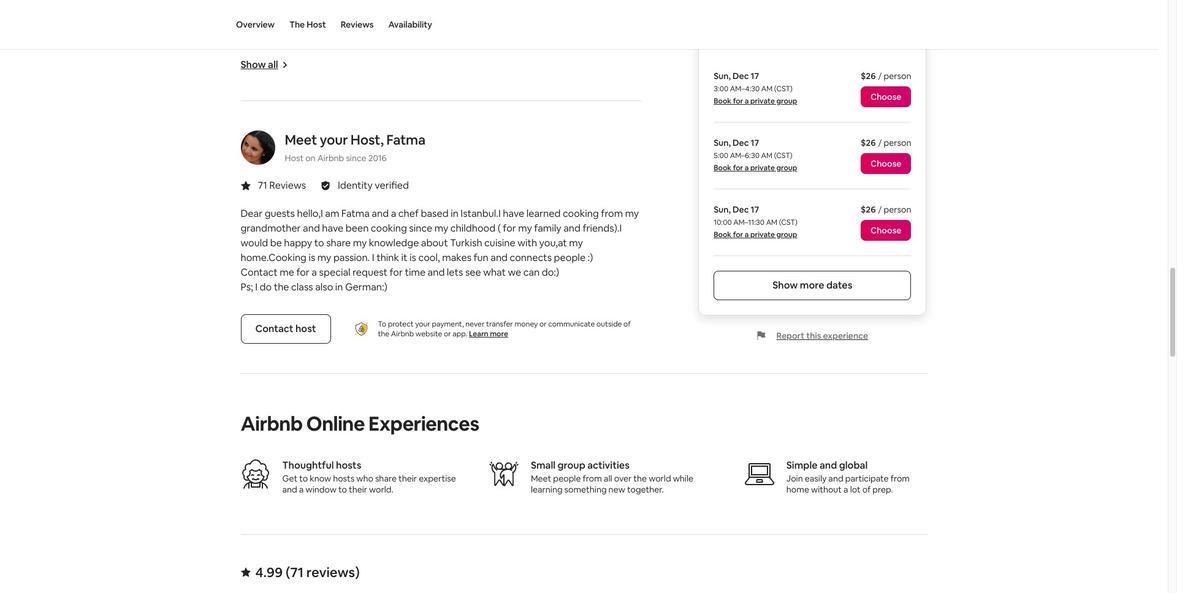 Task type: describe. For each thing, give the bounding box(es) containing it.
been
[[346, 222, 369, 235]]

71
[[258, 179, 267, 192]]

activities
[[587, 459, 630, 472]]

new together.
[[609, 484, 664, 495]]

dec for sun, dec 17 10:00 am–11:30 am (cst) book for a private group
[[733, 204, 749, 215]]

sun, for sun, dec 17 3:00 am–4:30 am (cst) book for a private group
[[714, 70, 731, 82]]

and inside thoughtful hosts get to know hosts who share their expertise and a window to their world.
[[282, 484, 297, 495]]

with
[[518, 237, 537, 250]]

private for sun, dec 17 3:00 am–4:30 am (cst) book for a private group
[[750, 96, 775, 106]]

report this experience button
[[757, 330, 868, 341]]

0 horizontal spatial i
[[255, 281, 258, 294]]

online
[[306, 411, 365, 437]]

learn more
[[469, 329, 508, 339]]

your inside meet your host, fatma host on airbnb since 2016
[[320, 131, 348, 148]]

participate
[[845, 473, 889, 484]]

never
[[466, 319, 485, 329]]

people inside small group activities meet people from all over the world while learning something new together.
[[553, 473, 581, 484]]

and up easily
[[820, 459, 837, 472]]

for down 'it'
[[390, 266, 403, 279]]

book for sun, dec 17 5:00 am–6:30 am (cst) book for a private group
[[714, 163, 731, 173]]

you,at
[[539, 237, 567, 250]]

/ for sun, dec 17 5:00 am–6:30 am (cst) book for a private group
[[878, 137, 882, 148]]

person for sun, dec 17 5:00 am–6:30 am (cst) book for a private group
[[884, 137, 911, 148]]

app.
[[453, 329, 467, 339]]

choose link for sun, dec 17 3:00 am–4:30 am (cst) book for a private group
[[861, 86, 911, 107]]

4.99 (71 reviews)
[[255, 564, 360, 581]]

am
[[325, 207, 339, 220]]

think
[[377, 251, 399, 264]]

we
[[508, 266, 521, 279]]

and down cuisine
[[491, 251, 508, 264]]

availability button
[[388, 0, 432, 49]]

pin,
[[545, 15, 561, 28]]

a inside simple and global join easily and participate from home without a lot of prep.
[[844, 484, 848, 495]]

world
[[649, 473, 671, 484]]

0 horizontal spatial airbnb
[[241, 411, 303, 437]]

0 horizontal spatial all
[[268, 58, 278, 71]]

0 horizontal spatial to
[[299, 473, 308, 484]]

of prep.
[[862, 484, 893, 495]]

1 bowl from the left
[[338, 15, 360, 28]]

(cst) for sun, dec 17 10:00 am–11:30 am (cst) book for a private group
[[779, 218, 798, 227]]

am for sun, dec 17 10:00 am–11:30 am (cst) book for a private group
[[766, 218, 777, 227]]

special
[[319, 266, 350, 279]]

who
[[356, 473, 373, 484]]

(
[[498, 222, 501, 235]]

am for sun, dec 17 3:00 am–4:30 am (cst) book for a private group
[[761, 84, 773, 94]]

and down cool,
[[428, 266, 445, 279]]

it
[[401, 251, 407, 264]]

transfer
[[486, 319, 513, 329]]

airbnb online experiences
[[241, 411, 479, 437]]

airbnb inside meet your host, fatma host on airbnb since 2016
[[317, 153, 344, 164]]

fatma inside meet your host, fatma host on airbnb since 2016
[[386, 131, 425, 148]]

0 horizontal spatial reviews
[[269, 179, 306, 192]]

from inside simple and global join easily and participate from home without a lot of prep.
[[891, 473, 910, 484]]

host,
[[351, 131, 384, 148]]

money
[[515, 319, 538, 329]]

their world.
[[349, 484, 393, 495]]

salad,
[[488, 15, 513, 28]]

dear
[[241, 207, 263, 220]]

from inside small group activities meet people from all over the world while learning something new together.
[[583, 473, 602, 484]]

for right ,a
[[455, 15, 468, 28]]

group for sun, dec 17 10:00 am–11:30 am (cst) book for a private group
[[776, 230, 797, 240]]

based
[[421, 207, 449, 220]]

book for a private group link for sun, dec 17 5:00 am–6:30 am (cst) book for a private group
[[714, 163, 797, 173]]

makes
[[442, 251, 472, 264]]

0 vertical spatial hosts
[[336, 459, 361, 472]]

5:00
[[714, 151, 728, 161]]

class
[[291, 281, 313, 294]]

simple
[[787, 459, 818, 472]]

what
[[483, 266, 506, 279]]

people inside dear guests hello,i am fatma and a chef based in istanbul.i have learned cooking from my grandmother and have been cooking since my childhood ( for my family and friends).i would be happy to share my knowledge about turkish cuisine with you,at my home.cooking is my passion. i think it is cool, makes fun and connects people :) contact me for a special request for time and lets see what we can do:) ps; i do the class also in german:)
[[554, 251, 586, 264]]

fun
[[474, 251, 489, 264]]

to protect your payment, never transfer money or communicate outside of the airbnb website or app.
[[378, 319, 631, 339]]

4.99
[[255, 564, 283, 581]]

sun, dec 17 5:00 am–6:30 am (cst) book for a private group
[[714, 137, 797, 173]]

dates
[[826, 279, 852, 292]]

10:00
[[714, 218, 732, 227]]

me
[[280, 266, 294, 279]]

dear guests hello,i am fatma and a chef based in istanbul.i have learned cooking from my grandmother and have been cooking since my childhood ( for my family and friends).i would be happy to share my knowledge about turkish cuisine with you,at my home.cooking is my passion. i think it is cool, makes fun and connects people :) contact me for a special request for time and lets see what we can do:) ps; i do the class also in german:)
[[241, 207, 639, 294]]

protect
[[388, 319, 414, 329]]

grandmother
[[241, 222, 301, 235]]

am–11:30
[[733, 218, 765, 227]]

the host
[[289, 19, 326, 30]]

their
[[399, 473, 417, 484]]

1 vertical spatial in
[[335, 281, 343, 294]]

small group activities meet people from all over the world while learning something new together.
[[531, 459, 693, 495]]

person for sun, dec 17 10:00 am–11:30 am (cst) book for a private group
[[884, 204, 911, 215]]

show more dates link
[[714, 271, 911, 300]]

a up class
[[312, 266, 317, 279]]

choose for sun, dec 17 5:00 am–6:30 am (cst) book for a private group
[[871, 158, 902, 169]]

website
[[416, 329, 442, 339]]

airbnb inside to protect your payment, never transfer money or communicate outside of the airbnb website or app.
[[391, 329, 414, 339]]

am–4:30
[[730, 84, 760, 94]]

a inside thoughtful hosts get to know hosts who share their expertise and a window to their world.
[[299, 484, 304, 495]]

knowledge
[[369, 237, 419, 250]]

the inside small group activities meet people from all over the world while learning something new together.
[[634, 473, 647, 484]]

family
[[534, 222, 561, 235]]

0 horizontal spatial cooking
[[371, 222, 407, 235]]

chef
[[398, 207, 419, 220]]

oven/tray
[[323, 30, 367, 43]]

cool,
[[418, 251, 440, 264]]

also inside and also mixing bowl for kneading ,a bowl for the salad, rolling pin, a pan, cutting board ,knife, oven/tray
[[286, 15, 304, 28]]

rolling
[[515, 15, 543, 28]]

17 for sun, dec 17 10:00 am–11:30 am (cst) book for a private group
[[751, 204, 759, 215]]

and left 'chef'
[[372, 207, 389, 220]]

report
[[776, 330, 805, 341]]

for up class
[[296, 266, 310, 279]]

(cst) for sun, dec 17 3:00 am–4:30 am (cst) book for a private group
[[774, 84, 793, 94]]

passion.
[[333, 251, 370, 264]]

identity
[[338, 179, 373, 192]]

sun, dec 17 3:00 am–4:30 am (cst) book for a private group
[[714, 70, 797, 106]]

while
[[673, 473, 693, 484]]

thoughtful hosts get to know hosts who share their expertise and a window to their world.
[[282, 459, 456, 495]]

learned
[[526, 207, 561, 220]]

for inside sun, dec 17 10:00 am–11:30 am (cst) book for a private group
[[733, 230, 743, 240]]

about
[[421, 237, 448, 250]]

host inside meet your host, fatma host on airbnb since 2016
[[285, 153, 304, 164]]

$26 for sun, dec 17 10:00 am–11:30 am (cst) book for a private group
[[861, 204, 876, 215]]

meet inside meet your host, fatma host on airbnb since 2016
[[285, 131, 317, 148]]

host inside button
[[307, 19, 326, 30]]

fatma inside dear guests hello,i am fatma and a chef based in istanbul.i have learned cooking from my grandmother and have been cooking since my childhood ( for my family and friends).i would be happy to share my knowledge about turkish cuisine with you,at my home.cooking is my passion. i think it is cool, makes fun and connects people :) contact me for a special request for time and lets see what we can do:) ps; i do the class also in german:)
[[341, 207, 370, 220]]

/ for sun, dec 17 10:00 am–11:30 am (cst) book for a private group
[[878, 204, 882, 215]]

17 for sun, dec 17 3:00 am–4:30 am (cst) book for a private group
[[751, 70, 759, 82]]

2 is from the left
[[410, 251, 416, 264]]

share inside dear guests hello,i am fatma and a chef based in istanbul.i have learned cooking from my grandmother and have been cooking since my childhood ( for my family and friends).i would be happy to share my knowledge about turkish cuisine with you,at my home.cooking is my passion. i think it is cool, makes fun and connects people :) contact me for a special request for time and lets see what we can do:) ps; i do the class also in german:)
[[326, 237, 351, 250]]

17 for sun, dec 17 5:00 am–6:30 am (cst) book for a private group
[[751, 137, 759, 148]]

for inside sun, dec 17 3:00 am–4:30 am (cst) book for a private group
[[733, 96, 743, 106]]

get
[[282, 473, 297, 484]]

,knife,
[[294, 30, 321, 43]]

,a
[[421, 15, 429, 28]]

all inside small group activities meet people from all over the world while learning something new together.
[[604, 473, 612, 484]]



Task type: locate. For each thing, give the bounding box(es) containing it.
your inside to protect your payment, never transfer money or communicate outside of the airbnb website or app.
[[415, 319, 430, 329]]

verified
[[375, 179, 409, 192]]

2 vertical spatial (cst)
[[779, 218, 798, 227]]

or left 'app.'
[[444, 329, 451, 339]]

without
[[811, 484, 842, 495]]

since left 2016
[[346, 153, 366, 164]]

1 horizontal spatial show
[[773, 279, 798, 292]]

(cst) for sun, dec 17 5:00 am–6:30 am (cst) book for a private group
[[774, 151, 793, 161]]

3 private from the top
[[750, 230, 775, 240]]

3 person from the top
[[884, 204, 911, 215]]

hosts left who
[[333, 473, 354, 484]]

board
[[265, 30, 292, 43]]

3 choose link from the top
[[861, 220, 911, 241]]

0 horizontal spatial your
[[320, 131, 348, 148]]

private down am–4:30
[[750, 96, 775, 106]]

german:)
[[345, 281, 387, 294]]

1 vertical spatial more
[[490, 329, 508, 339]]

2 horizontal spatial to
[[338, 484, 347, 495]]

dec up am–11:30
[[733, 204, 749, 215]]

airbnb up the thoughtful
[[241, 411, 303, 437]]

contact host
[[255, 322, 316, 335]]

book down "10:00"
[[714, 230, 731, 240]]

connects
[[510, 251, 552, 264]]

private down am–11:30
[[750, 230, 775, 240]]

hosts up who
[[336, 459, 361, 472]]

the inside to protect your payment, never transfer money or communicate outside of the airbnb website or app.
[[378, 329, 389, 339]]

0 vertical spatial sun,
[[714, 70, 731, 82]]

1 horizontal spatial share
[[375, 473, 397, 484]]

0 vertical spatial show
[[241, 58, 266, 71]]

1 horizontal spatial your
[[415, 319, 430, 329]]

0 vertical spatial all
[[268, 58, 278, 71]]

more for show
[[800, 279, 824, 292]]

sun, inside sun, dec 17 3:00 am–4:30 am (cst) book for a private group
[[714, 70, 731, 82]]

1 horizontal spatial also
[[315, 281, 333, 294]]

reviews right mixing
[[341, 19, 374, 30]]

(cst) inside sun, dec 17 3:00 am–4:30 am (cst) book for a private group
[[774, 84, 793, 94]]

1 horizontal spatial is
[[410, 251, 416, 264]]

0 vertical spatial book for a private group link
[[714, 96, 797, 106]]

group inside sun, dec 17 5:00 am–6:30 am (cst) book for a private group
[[776, 163, 797, 173]]

0 vertical spatial cooking
[[563, 207, 599, 220]]

1 vertical spatial contact
[[255, 322, 293, 335]]

all down the activities on the bottom of the page
[[604, 473, 612, 484]]

more right learn
[[490, 329, 508, 339]]

1 is from the left
[[309, 251, 315, 264]]

from
[[601, 207, 623, 220], [583, 473, 602, 484], [891, 473, 910, 484]]

3 17 from the top
[[751, 204, 759, 215]]

cooking
[[563, 207, 599, 220], [371, 222, 407, 235]]

1 vertical spatial (cst)
[[774, 151, 793, 161]]

0 vertical spatial people
[[554, 251, 586, 264]]

0 horizontal spatial share
[[326, 237, 351, 250]]

host left on
[[285, 153, 304, 164]]

experiences
[[368, 411, 479, 437]]

2 choose from the top
[[871, 158, 902, 169]]

2 vertical spatial dec
[[733, 204, 749, 215]]

airbnb right to
[[391, 329, 414, 339]]

meet up on
[[285, 131, 317, 148]]

1 horizontal spatial reviews
[[341, 19, 374, 30]]

1 vertical spatial cooking
[[371, 222, 407, 235]]

1 vertical spatial show
[[773, 279, 798, 292]]

3 / from the top
[[878, 204, 882, 215]]

0 vertical spatial 17
[[751, 70, 759, 82]]

happy
[[284, 237, 312, 250]]

1 choose from the top
[[871, 91, 902, 102]]

lets
[[447, 266, 463, 279]]

a down am–4:30
[[745, 96, 749, 106]]

book down 3:00 on the right top
[[714, 96, 731, 106]]

i left think
[[372, 251, 374, 264]]

17 up am–4:30
[[751, 70, 759, 82]]

people
[[554, 251, 586, 264], [553, 473, 581, 484]]

1 book from the top
[[714, 96, 731, 106]]

2 vertical spatial $26
[[861, 204, 876, 215]]

dec inside sun, dec 17 3:00 am–4:30 am (cst) book for a private group
[[733, 70, 749, 82]]

:)
[[588, 251, 593, 264]]

payment,
[[432, 319, 464, 329]]

show for show all
[[241, 58, 266, 71]]

2 vertical spatial 17
[[751, 204, 759, 215]]

book for a private group link for sun, dec 17 3:00 am–4:30 am (cst) book for a private group
[[714, 96, 797, 106]]

bowl up 'oven/tray'
[[338, 15, 360, 28]]

in
[[451, 207, 459, 220], [335, 281, 343, 294]]

reviews right the 71 on the top left of page
[[269, 179, 306, 192]]

book for sun, dec 17 10:00 am–11:30 am (cst) book for a private group
[[714, 230, 731, 240]]

reviews button
[[341, 0, 374, 49]]

am right am–11:30
[[766, 218, 777, 227]]

have
[[503, 207, 524, 220], [322, 222, 343, 235]]

1 horizontal spatial or
[[540, 319, 547, 329]]

2 vertical spatial book for a private group link
[[714, 230, 797, 240]]

(cst) right am–11:30
[[779, 218, 798, 227]]

book for a private group link for sun, dec 17 10:00 am–11:30 am (cst) book for a private group
[[714, 230, 797, 240]]

am–6:30
[[730, 151, 760, 161]]

or right money
[[540, 319, 547, 329]]

over
[[614, 473, 632, 484]]

$26 / person for sun, dec 17 5:00 am–6:30 am (cst) book for a private group
[[861, 137, 911, 148]]

0 vertical spatial more
[[800, 279, 824, 292]]

have down am
[[322, 222, 343, 235]]

people down the small
[[553, 473, 581, 484]]

something
[[564, 484, 607, 495]]

in down special
[[335, 281, 343, 294]]

the right over
[[634, 473, 647, 484]]

from inside dear guests hello,i am fatma and a chef based in istanbul.i have learned cooking from my grandmother and have been cooking since my childhood ( for my family and friends).i would be happy to share my knowledge about turkish cuisine with you,at my home.cooking is my passion. i think it is cool, makes fun and connects people :) contact me for a special request for time and lets see what we can do:) ps; i do the class also in german:)
[[601, 207, 623, 220]]

1 horizontal spatial i
[[372, 251, 374, 264]]

for inside sun, dec 17 5:00 am–6:30 am (cst) book for a private group
[[733, 163, 743, 173]]

2 $26 / person from the top
[[861, 137, 911, 148]]

$26 for sun, dec 17 5:00 am–6:30 am (cst) book for a private group
[[861, 137, 876, 148]]

book for a private group link down am–6:30
[[714, 163, 797, 173]]

private inside sun, dec 17 10:00 am–11:30 am (cst) book for a private group
[[750, 230, 775, 240]]

home.cooking
[[241, 251, 307, 264]]

book
[[714, 96, 731, 106], [714, 163, 731, 173], [714, 230, 731, 240]]

0 vertical spatial have
[[503, 207, 524, 220]]

dec inside sun, dec 17 10:00 am–11:30 am (cst) book for a private group
[[733, 204, 749, 215]]

show all
[[241, 58, 278, 71]]

71 reviews
[[258, 179, 306, 192]]

2 bowl from the left
[[431, 15, 453, 28]]

0 vertical spatial am
[[761, 84, 773, 94]]

1 vertical spatial hosts
[[333, 473, 354, 484]]

experience
[[823, 330, 868, 341]]

share inside thoughtful hosts get to know hosts who share their expertise and a window to their world.
[[375, 473, 397, 484]]

1 horizontal spatial more
[[800, 279, 824, 292]]

17 up am–11:30
[[751, 204, 759, 215]]

contact up "do"
[[241, 266, 278, 279]]

2 / from the top
[[878, 137, 882, 148]]

sun, up "10:00"
[[714, 204, 731, 215]]

overview
[[236, 19, 275, 30]]

0 horizontal spatial is
[[309, 251, 315, 264]]

2 vertical spatial private
[[750, 230, 775, 240]]

show up report
[[773, 279, 798, 292]]

also down special
[[315, 281, 333, 294]]

cuisine
[[484, 237, 515, 250]]

0 vertical spatial $26 / person
[[861, 70, 911, 82]]

$26 / person for sun, dec 17 3:00 am–4:30 am (cst) book for a private group
[[861, 70, 911, 82]]

a inside sun, dec 17 3:00 am–4:30 am (cst) book for a private group
[[745, 96, 749, 106]]

2 $26 from the top
[[861, 137, 876, 148]]

2 vertical spatial choose link
[[861, 220, 911, 241]]

report this experience
[[776, 330, 868, 341]]

1 vertical spatial 17
[[751, 137, 759, 148]]

for
[[362, 15, 375, 28], [455, 15, 468, 28], [733, 96, 743, 106], [733, 163, 743, 173], [503, 222, 516, 235], [733, 230, 743, 240], [296, 266, 310, 279], [390, 266, 403, 279]]

2 private from the top
[[750, 163, 775, 173]]

a right pin,
[[563, 15, 569, 28]]

am inside sun, dec 17 5:00 am–6:30 am (cst) book for a private group
[[761, 151, 773, 161]]

book for a private group link down am–4:30
[[714, 96, 797, 106]]

pan,
[[571, 15, 590, 28]]

17 inside sun, dec 17 3:00 am–4:30 am (cst) book for a private group
[[751, 70, 759, 82]]

all down board at the left top of page
[[268, 58, 278, 71]]

0 horizontal spatial show
[[241, 58, 266, 71]]

(cst)
[[774, 84, 793, 94], [774, 151, 793, 161], [779, 218, 798, 227]]

0 horizontal spatial fatma
[[341, 207, 370, 220]]

1 vertical spatial dec
[[733, 137, 749, 148]]

would
[[241, 237, 268, 250]]

1 dec from the top
[[733, 70, 749, 82]]

3 book from the top
[[714, 230, 731, 240]]

2 vertical spatial airbnb
[[241, 411, 303, 437]]

group for sun, dec 17 3:00 am–4:30 am (cst) book for a private group
[[776, 96, 797, 106]]

for down am–4:30
[[733, 96, 743, 106]]

group for sun, dec 17 5:00 am–6:30 am (cst) book for a private group
[[776, 163, 797, 173]]

1 vertical spatial choose link
[[861, 153, 911, 174]]

0 vertical spatial contact
[[241, 266, 278, 279]]

0 vertical spatial choose link
[[861, 86, 911, 107]]

0 vertical spatial i
[[372, 251, 374, 264]]

and also mixing bowl for kneading ,a bowl for the salad, rolling pin, a pan, cutting board ,knife, oven/tray
[[265, 15, 625, 43]]

your left host,
[[320, 131, 348, 148]]

choose for sun, dec 17 3:00 am–4:30 am (cst) book for a private group
[[871, 91, 902, 102]]

airbnb right on
[[317, 153, 344, 164]]

0 vertical spatial dec
[[733, 70, 749, 82]]

1 person from the top
[[884, 70, 911, 82]]

join
[[787, 473, 803, 484]]

meet down the small
[[531, 473, 551, 484]]

book for sun, dec 17 3:00 am–4:30 am (cst) book for a private group
[[714, 96, 731, 106]]

sun, inside sun, dec 17 5:00 am–6:30 am (cst) book for a private group
[[714, 137, 731, 148]]

private inside sun, dec 17 3:00 am–4:30 am (cst) book for a private group
[[750, 96, 775, 106]]

can
[[523, 266, 540, 279]]

host right the
[[307, 19, 326, 30]]

0 vertical spatial share
[[326, 237, 351, 250]]

choose link for sun, dec 17 10:00 am–11:30 am (cst) book for a private group
[[861, 220, 911, 241]]

1 17 from the top
[[751, 70, 759, 82]]

from up friends).i
[[601, 207, 623, 220]]

have left learned
[[503, 207, 524, 220]]

communicate
[[548, 319, 595, 329]]

1 choose link from the top
[[861, 86, 911, 107]]

0 vertical spatial book
[[714, 96, 731, 106]]

2 vertical spatial person
[[884, 204, 911, 215]]

1 vertical spatial $26
[[861, 137, 876, 148]]

lot
[[850, 484, 861, 495]]

on
[[305, 153, 316, 164]]

private down am–6:30
[[750, 163, 775, 173]]

3 $26 from the top
[[861, 204, 876, 215]]

3 dec from the top
[[733, 204, 749, 215]]

book inside sun, dec 17 3:00 am–4:30 am (cst) book for a private group
[[714, 96, 731, 106]]

contact host button
[[241, 314, 331, 344]]

book inside sun, dec 17 10:00 am–11:30 am (cst) book for a private group
[[714, 230, 731, 240]]

am for sun, dec 17 5:00 am–6:30 am (cst) book for a private group
[[761, 151, 773, 161]]

and down the thoughtful
[[282, 484, 297, 495]]

is
[[309, 251, 315, 264], [410, 251, 416, 264]]

(cst) inside sun, dec 17 5:00 am–6:30 am (cst) book for a private group
[[774, 151, 793, 161]]

the down me
[[274, 281, 289, 294]]

1 sun, from the top
[[714, 70, 731, 82]]

easily
[[805, 473, 827, 484]]

guests
[[265, 207, 295, 220]]

your right the protect at bottom left
[[415, 319, 430, 329]]

show down board at the left top of page
[[241, 58, 266, 71]]

time
[[405, 266, 426, 279]]

global
[[839, 459, 868, 472]]

/ for sun, dec 17 3:00 am–4:30 am (cst) book for a private group
[[878, 70, 882, 82]]

for right (
[[503, 222, 516, 235]]

1 vertical spatial people
[[553, 473, 581, 484]]

cutting
[[592, 15, 625, 28]]

17 inside sun, dec 17 5:00 am–6:30 am (cst) book for a private group
[[751, 137, 759, 148]]

2 vertical spatial choose
[[871, 225, 902, 236]]

contact left host
[[255, 322, 293, 335]]

2 vertical spatial $26 / person
[[861, 204, 911, 215]]

(cst) inside sun, dec 17 10:00 am–11:30 am (cst) book for a private group
[[779, 218, 798, 227]]

book for a private group link down am–11:30
[[714, 230, 797, 240]]

for up 'oven/tray'
[[362, 15, 375, 28]]

2 17 from the top
[[751, 137, 759, 148]]

home
[[787, 484, 809, 495]]

to inside dear guests hello,i am fatma and a chef based in istanbul.i have learned cooking from my grandmother and have been cooking since my childhood ( for my family and friends).i would be happy to share my knowledge about turkish cuisine with you,at my home.cooking is my passion. i think it is cool, makes fun and connects people :) contact me for a special request for time and lets see what we can do:) ps; i do the class also in german:)
[[314, 237, 324, 250]]

the inside dear guests hello,i am fatma and a chef based in istanbul.i have learned cooking from my grandmother and have been cooking since my childhood ( for my family and friends).i would be happy to share my knowledge about turkish cuisine with you,at my home.cooking is my passion. i think it is cool, makes fun and connects people :) contact me for a special request for time and lets see what we can do:) ps; i do the class also in german:)
[[274, 281, 289, 294]]

know
[[310, 473, 331, 484]]

in right based
[[451, 207, 459, 220]]

0 horizontal spatial since
[[346, 153, 366, 164]]

3:00
[[714, 84, 728, 94]]

your
[[320, 131, 348, 148], [415, 319, 430, 329]]

1 vertical spatial share
[[375, 473, 397, 484]]

a inside and also mixing bowl for kneading ,a bowl for the salad, rolling pin, a pan, cutting board ,knife, oven/tray
[[563, 15, 569, 28]]

reviews
[[341, 19, 374, 30], [269, 179, 306, 192]]

to
[[378, 319, 386, 329]]

of
[[624, 319, 631, 329]]

0 vertical spatial person
[[884, 70, 911, 82]]

sun, up 3:00 on the right top
[[714, 70, 731, 82]]

sun, up 5:00
[[714, 137, 731, 148]]

1 vertical spatial book for a private group link
[[714, 163, 797, 173]]

the inside and also mixing bowl for kneading ,a bowl for the salad, rolling pin, a pan, cutting board ,knife, oven/tray
[[470, 15, 485, 28]]

sun, dec 17 10:00 am–11:30 am (cst) book for a private group
[[714, 204, 798, 240]]

for down am–11:30
[[733, 230, 743, 240]]

learn
[[469, 329, 488, 339]]

0 horizontal spatial also
[[286, 15, 304, 28]]

1 vertical spatial host
[[285, 153, 304, 164]]

bowl right ,a
[[431, 15, 453, 28]]

2 vertical spatial am
[[766, 218, 777, 227]]

and right easily
[[829, 473, 843, 484]]

be
[[270, 237, 282, 250]]

0 vertical spatial fatma
[[386, 131, 425, 148]]

from right participate
[[891, 473, 910, 484]]

1 vertical spatial sun,
[[714, 137, 731, 148]]

2 book from the top
[[714, 163, 731, 173]]

from down the activities on the bottom of the page
[[583, 473, 602, 484]]

0 vertical spatial since
[[346, 153, 366, 164]]

a down am–11:30
[[745, 230, 749, 240]]

a left 'chef'
[[391, 207, 396, 220]]

0 horizontal spatial meet
[[285, 131, 317, 148]]

fatma
[[386, 131, 425, 148], [341, 207, 370, 220]]

1 vertical spatial private
[[750, 163, 775, 173]]

0 vertical spatial (cst)
[[774, 84, 793, 94]]

contact inside button
[[255, 322, 293, 335]]

2 horizontal spatial airbnb
[[391, 329, 414, 339]]

book inside sun, dec 17 5:00 am–6:30 am (cst) book for a private group
[[714, 163, 731, 173]]

a inside sun, dec 17 10:00 am–11:30 am (cst) book for a private group
[[745, 230, 749, 240]]

more for learn
[[490, 329, 508, 339]]

(cst) right am–4:30
[[774, 84, 793, 94]]

private inside sun, dec 17 5:00 am–6:30 am (cst) book for a private group
[[750, 163, 775, 173]]

a down am–6:30
[[745, 163, 749, 173]]

1 vertical spatial all
[[604, 473, 612, 484]]

person for sun, dec 17 3:00 am–4:30 am (cst) book for a private group
[[884, 70, 911, 82]]

0 horizontal spatial have
[[322, 222, 343, 235]]

1 horizontal spatial to
[[314, 237, 324, 250]]

cooking up knowledge
[[371, 222, 407, 235]]

a inside sun, dec 17 5:00 am–6:30 am (cst) book for a private group
[[745, 163, 749, 173]]

2 person from the top
[[884, 137, 911, 148]]

more left dates at right top
[[800, 279, 824, 292]]

dec up am–6:30
[[733, 137, 749, 148]]

fatma up been
[[341, 207, 370, 220]]

private for sun, dec 17 5:00 am–6:30 am (cst) book for a private group
[[750, 163, 775, 173]]

and
[[372, 207, 389, 220], [303, 222, 320, 235], [564, 222, 581, 235], [491, 251, 508, 264], [428, 266, 445, 279], [820, 459, 837, 472], [829, 473, 843, 484], [282, 484, 297, 495]]

sun,
[[714, 70, 731, 82], [714, 137, 731, 148], [714, 204, 731, 215]]

people left :)
[[554, 251, 586, 264]]

and down hello,i
[[303, 222, 320, 235]]

am right am–4:30
[[761, 84, 773, 94]]

kneading
[[377, 15, 419, 28]]

2 sun, from the top
[[714, 137, 731, 148]]

0 horizontal spatial or
[[444, 329, 451, 339]]

1 book for a private group link from the top
[[714, 96, 797, 106]]

learn more about the host, fatma. image
[[241, 131, 275, 165], [241, 131, 275, 165]]

cooking up friends).i
[[563, 207, 599, 220]]

3 choose from the top
[[871, 225, 902, 236]]

group
[[776, 96, 797, 106], [776, 163, 797, 173], [776, 230, 797, 240], [558, 459, 585, 472]]

the left "salad,"
[[470, 15, 485, 28]]

share up passion.
[[326, 237, 351, 250]]

dec up am–4:30
[[733, 70, 749, 82]]

sun, for sun, dec 17 10:00 am–11:30 am (cst) book for a private group
[[714, 204, 731, 215]]

$26 for sun, dec 17 3:00 am–4:30 am (cst) book for a private group
[[861, 70, 876, 82]]

1 horizontal spatial in
[[451, 207, 459, 220]]

bowl
[[338, 15, 360, 28], [431, 15, 453, 28]]

learning
[[531, 484, 563, 495]]

is right 'it'
[[410, 251, 416, 264]]

3 sun, from the top
[[714, 204, 731, 215]]

1 vertical spatial reviews
[[269, 179, 306, 192]]

since down 'chef'
[[409, 222, 432, 235]]

1 vertical spatial airbnb
[[391, 329, 414, 339]]

the
[[289, 19, 305, 30]]

childhood
[[451, 222, 496, 235]]

2 choose link from the top
[[861, 153, 911, 174]]

book down 5:00
[[714, 163, 731, 173]]

2 book for a private group link from the top
[[714, 163, 797, 173]]

am inside sun, dec 17 3:00 am–4:30 am (cst) book for a private group
[[761, 84, 773, 94]]

to
[[314, 237, 324, 250], [299, 473, 308, 484], [338, 484, 347, 495]]

17 up am–6:30
[[751, 137, 759, 148]]

also inside dear guests hello,i am fatma and a chef based in istanbul.i have learned cooking from my grandmother and have been cooking since my childhood ( for my family and friends).i would be happy to share my knowledge about turkish cuisine with you,at my home.cooking is my passion. i think it is cool, makes fun and connects people :) contact me for a special request for time and lets see what we can do:) ps; i do the class also in german:)
[[315, 281, 333, 294]]

to right get
[[299, 473, 308, 484]]

meet inside small group activities meet people from all over the world while learning something new together.
[[531, 473, 551, 484]]

$26 / person for sun, dec 17 10:00 am–11:30 am (cst) book for a private group
[[861, 204, 911, 215]]

reviews)
[[306, 564, 360, 581]]

1 $26 from the top
[[861, 70, 876, 82]]

1 vertical spatial book
[[714, 163, 731, 173]]

choose link for sun, dec 17 5:00 am–6:30 am (cst) book for a private group
[[861, 153, 911, 174]]

dec inside sun, dec 17 5:00 am–6:30 am (cst) book for a private group
[[733, 137, 749, 148]]

am inside sun, dec 17 10:00 am–11:30 am (cst) book for a private group
[[766, 218, 777, 227]]

0 horizontal spatial bowl
[[338, 15, 360, 28]]

share right who
[[375, 473, 397, 484]]

more
[[800, 279, 824, 292], [490, 329, 508, 339]]

dec for sun, dec 17 5:00 am–6:30 am (cst) book for a private group
[[733, 137, 749, 148]]

1 vertical spatial am
[[761, 151, 773, 161]]

and up "you,at"
[[564, 222, 581, 235]]

0 vertical spatial private
[[750, 96, 775, 106]]

1 vertical spatial have
[[322, 222, 343, 235]]

1 / from the top
[[878, 70, 882, 82]]

0 horizontal spatial in
[[335, 281, 343, 294]]

contact inside dear guests hello,i am fatma and a chef based in istanbul.i have learned cooking from my grandmother and have been cooking since my childhood ( for my family and friends).i would be happy to share my knowledge about turkish cuisine with you,at my home.cooking is my passion. i think it is cool, makes fun and connects people :) contact me for a special request for time and lets see what we can do:) ps; i do the class also in german:)
[[241, 266, 278, 279]]

1 horizontal spatial meet
[[531, 473, 551, 484]]

group inside sun, dec 17 3:00 am–4:30 am (cst) book for a private group
[[776, 96, 797, 106]]

1 private from the top
[[750, 96, 775, 106]]

sun, inside sun, dec 17 10:00 am–11:30 am (cst) book for a private group
[[714, 204, 731, 215]]

1 horizontal spatial have
[[503, 207, 524, 220]]

window
[[306, 484, 337, 495]]

contact
[[241, 266, 278, 279], [255, 322, 293, 335]]

for down am–6:30
[[733, 163, 743, 173]]

0 vertical spatial reviews
[[341, 19, 374, 30]]

$26 / person
[[861, 70, 911, 82], [861, 137, 911, 148], [861, 204, 911, 215]]

i left "do"
[[255, 281, 258, 294]]

0 vertical spatial /
[[878, 70, 882, 82]]

(cst) right am–6:30
[[774, 151, 793, 161]]

dec for sun, dec 17 3:00 am–4:30 am (cst) book for a private group
[[733, 70, 749, 82]]

private for sun, dec 17 10:00 am–11:30 am (cst) book for a private group
[[750, 230, 775, 240]]

3 book for a private group link from the top
[[714, 230, 797, 240]]

1 vertical spatial $26 / person
[[861, 137, 911, 148]]

3 $26 / person from the top
[[861, 204, 911, 215]]

since inside meet your host, fatma host on airbnb since 2016
[[346, 153, 366, 164]]

group inside sun, dec 17 10:00 am–11:30 am (cst) book for a private group
[[776, 230, 797, 240]]

meet
[[285, 131, 317, 148], [531, 473, 551, 484]]

choose for sun, dec 17 10:00 am–11:30 am (cst) book for a private group
[[871, 225, 902, 236]]

fatma up 2016
[[386, 131, 425, 148]]

2 vertical spatial book
[[714, 230, 731, 240]]

also up ,knife,
[[286, 15, 304, 28]]

0 vertical spatial airbnb
[[317, 153, 344, 164]]

the left website
[[378, 329, 389, 339]]

1 vertical spatial /
[[878, 137, 882, 148]]

and
[[265, 15, 284, 28]]

to right happy
[[314, 237, 324, 250]]

show for show more dates
[[773, 279, 798, 292]]

17 inside sun, dec 17 10:00 am–11:30 am (cst) book for a private group
[[751, 204, 759, 215]]

0 vertical spatial $26
[[861, 70, 876, 82]]

group inside small group activities meet people from all over the world while learning something new together.
[[558, 459, 585, 472]]

do:)
[[542, 266, 559, 279]]

0 vertical spatial your
[[320, 131, 348, 148]]

istanbul.i
[[461, 207, 501, 220]]

1 vertical spatial also
[[315, 281, 333, 294]]

2 dec from the top
[[733, 137, 749, 148]]

this
[[806, 330, 821, 341]]

person
[[884, 70, 911, 82], [884, 137, 911, 148], [884, 204, 911, 215]]

a left lot
[[844, 484, 848, 495]]

1 $26 / person from the top
[[861, 70, 911, 82]]

since inside dear guests hello,i am fatma and a chef based in istanbul.i have learned cooking from my grandmother and have been cooking since my childhood ( for my family and friends).i would be happy to share my knowledge about turkish cuisine with you,at my home.cooking is my passion. i think it is cool, makes fun and connects people :) contact me for a special request for time and lets see what we can do:) ps; i do the class also in german:)
[[409, 222, 432, 235]]

1 vertical spatial since
[[409, 222, 432, 235]]

sun, for sun, dec 17 5:00 am–6:30 am (cst) book for a private group
[[714, 137, 731, 148]]

1 vertical spatial fatma
[[341, 207, 370, 220]]

is down happy
[[309, 251, 315, 264]]



Task type: vqa. For each thing, say whether or not it's contained in the screenshot.
$1,072.08
no



